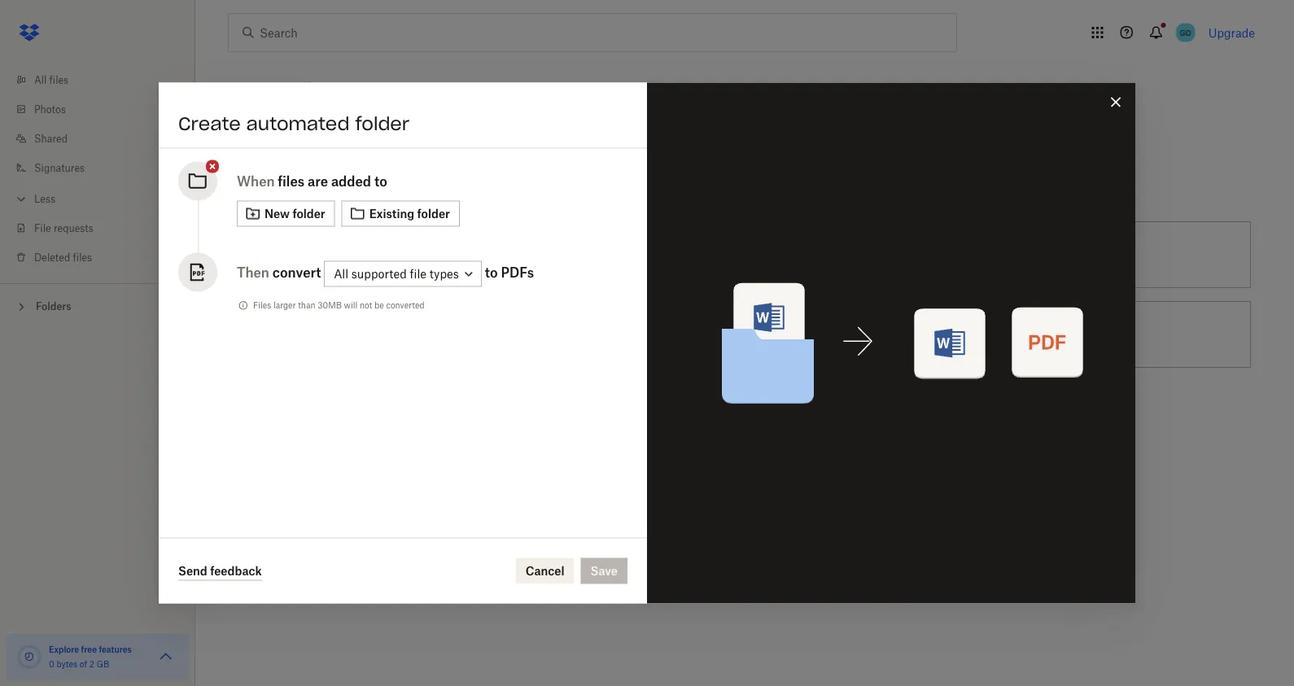 Task type: describe. For each thing, give the bounding box(es) containing it.
a for rule
[[661, 248, 667, 262]]

pdfs
[[501, 264, 534, 280]]

automations
[[228, 78, 346, 101]]

less image
[[13, 191, 29, 207]]

to left pdfs
[[485, 264, 498, 280]]

file
[[34, 222, 51, 234]]

folders
[[36, 300, 71, 313]]

less
[[34, 193, 55, 205]]

send
[[178, 564, 207, 578]]

requests
[[54, 222, 93, 234]]

2
[[89, 659, 94, 669]]

by
[[460, 248, 473, 262]]

existing folder button
[[342, 201, 460, 227]]

file for a
[[693, 328, 709, 341]]

sort
[[411, 248, 432, 262]]

dropbox image
[[13, 16, 46, 49]]

explore
[[49, 644, 79, 654]]

to right "format"
[[751, 328, 762, 341]]

not
[[360, 300, 372, 311]]

new
[[265, 207, 290, 221]]

add an automation main content
[[221, 117, 1294, 686]]

folders button
[[0, 294, 195, 318]]

format
[[712, 328, 748, 341]]

of
[[80, 659, 87, 669]]

click to watch a demo video image
[[350, 81, 369, 101]]

supported
[[352, 267, 407, 281]]

when
[[237, 173, 275, 189]]

unzip files button
[[912, 295, 1258, 374]]

choose a file format to convert videos to
[[639, 328, 857, 341]]

create automated folder dialog
[[159, 83, 1136, 604]]

signatures link
[[13, 153, 195, 182]]

added
[[331, 173, 371, 189]]

convert inside create automated folder dialog
[[272, 264, 321, 280]]

all for all supported file types
[[334, 267, 348, 281]]

set a rule that renames files
[[639, 248, 791, 262]]

rule
[[670, 248, 691, 262]]

to inside choose a category to sort files by button
[[397, 248, 408, 262]]

folder for existing folder
[[417, 207, 450, 221]]

are
[[308, 173, 328, 189]]

add
[[228, 183, 254, 199]]

will
[[344, 300, 358, 311]]

files larger than 30mb will not be converted
[[253, 300, 425, 311]]

gb
[[97, 659, 109, 669]]

deleted files
[[34, 251, 92, 263]]

0
[[49, 659, 54, 669]]

set
[[639, 248, 658, 262]]

photos link
[[13, 94, 195, 124]]

send feedback button
[[178, 561, 262, 581]]

to right videos
[[846, 328, 857, 341]]

upgrade
[[1209, 26, 1255, 39]]

choose a category to sort files by
[[294, 248, 473, 262]]

photos
[[34, 103, 66, 115]]

send feedback
[[178, 564, 262, 578]]

existing folder
[[369, 207, 450, 221]]

files inside button
[[768, 248, 791, 262]]

shared link
[[13, 124, 195, 153]]

choose for choose a file format to convert videos to
[[639, 328, 680, 341]]

files right unzip
[[1020, 328, 1042, 341]]

files are added to
[[278, 173, 387, 189]]

upgrade link
[[1209, 26, 1255, 39]]

shared
[[34, 132, 68, 144]]

choose a file format to convert videos to button
[[567, 295, 912, 374]]

set a rule that renames files button
[[567, 215, 912, 295]]

explore free features 0 bytes of 2 gb
[[49, 644, 132, 669]]

cancel
[[526, 564, 565, 578]]

create automated folder
[[178, 112, 410, 135]]

types
[[430, 267, 459, 281]]

1 horizontal spatial folder
[[355, 112, 410, 135]]

to right added in the left top of the page
[[374, 173, 387, 189]]

file for supported
[[410, 267, 427, 281]]

files up photos
[[49, 74, 68, 86]]

convert inside button
[[765, 328, 805, 341]]

add an automation
[[228, 183, 358, 199]]

all files link
[[13, 65, 195, 94]]



Task type: vqa. For each thing, say whether or not it's contained in the screenshot.
the leftmost wav
no



Task type: locate. For each thing, give the bounding box(es) containing it.
0 vertical spatial file
[[410, 267, 427, 281]]

that
[[694, 248, 716, 262]]

files right the renames
[[768, 248, 791, 262]]

file inside all supported file types popup button
[[410, 267, 427, 281]]

renames
[[719, 248, 765, 262]]

1 vertical spatial convert
[[765, 328, 805, 341]]

unzip files
[[985, 328, 1042, 341]]

an
[[258, 183, 276, 199]]

existing
[[369, 207, 414, 221]]

file inside choose a file format to convert videos to button
[[693, 328, 709, 341]]

files right an
[[278, 173, 305, 189]]

all files
[[34, 74, 68, 86]]

all up the files larger than 30mb will not be converted
[[334, 267, 348, 281]]

to pdfs
[[485, 264, 534, 280]]

a for category
[[338, 248, 344, 262]]

0 horizontal spatial a
[[338, 248, 344, 262]]

free
[[81, 644, 97, 654]]

list
[[0, 55, 195, 283]]

all supported file types
[[334, 267, 459, 281]]

1 horizontal spatial a
[[661, 248, 667, 262]]

files
[[49, 74, 68, 86], [278, 173, 305, 189], [435, 248, 457, 262], [768, 248, 791, 262], [73, 251, 92, 263], [1020, 328, 1042, 341]]

feedback
[[210, 564, 262, 578]]

folder inside button
[[417, 207, 450, 221]]

file requests link
[[13, 213, 195, 243]]

files inside create automated folder dialog
[[278, 173, 305, 189]]

folder inside 'button'
[[293, 207, 325, 221]]

0 horizontal spatial folder
[[293, 207, 325, 221]]

2 horizontal spatial a
[[683, 328, 689, 341]]

folder for new folder
[[293, 207, 325, 221]]

quota usage element
[[16, 644, 42, 670]]

deleted
[[34, 251, 70, 263]]

convert
[[272, 264, 321, 280], [765, 328, 805, 341]]

videos
[[808, 328, 843, 341]]

a
[[338, 248, 344, 262], [661, 248, 667, 262], [683, 328, 689, 341]]

folder down automation
[[293, 207, 325, 221]]

30mb
[[318, 300, 342, 311]]

files
[[253, 300, 271, 311]]

bytes
[[57, 659, 77, 669]]

0 horizontal spatial all
[[34, 74, 47, 86]]

than
[[298, 300, 315, 311]]

deleted files link
[[13, 243, 195, 272]]

category
[[347, 248, 394, 262]]

create
[[178, 112, 241, 135]]

all up photos
[[34, 74, 47, 86]]

file down sort
[[410, 267, 427, 281]]

folder right the 'existing' in the top left of the page
[[417, 207, 450, 221]]

then
[[237, 264, 269, 280]]

all inside popup button
[[334, 267, 348, 281]]

1 vertical spatial choose
[[639, 328, 680, 341]]

choose inside choose a category to sort files by button
[[294, 248, 335, 262]]

to
[[374, 173, 387, 189], [397, 248, 408, 262], [485, 264, 498, 280], [751, 328, 762, 341], [846, 328, 857, 341]]

be
[[375, 300, 384, 311]]

a right set
[[661, 248, 667, 262]]

unzip
[[985, 328, 1016, 341]]

list containing all files
[[0, 55, 195, 283]]

file
[[410, 267, 427, 281], [693, 328, 709, 341]]

choose down new folder
[[294, 248, 335, 262]]

choose a category to sort files by button
[[221, 215, 567, 295]]

converted
[[386, 300, 425, 311]]

1 horizontal spatial choose
[[639, 328, 680, 341]]

file left "format"
[[693, 328, 709, 341]]

cancel button
[[516, 558, 574, 584]]

features
[[99, 644, 132, 654]]

1 vertical spatial file
[[693, 328, 709, 341]]

larger
[[273, 300, 296, 311]]

0 vertical spatial choose
[[294, 248, 335, 262]]

convert left videos
[[765, 328, 805, 341]]

folder
[[355, 112, 410, 135], [293, 207, 325, 221], [417, 207, 450, 221]]

files up types
[[435, 248, 457, 262]]

folder down 'click to watch a demo video' icon
[[355, 112, 410, 135]]

new folder
[[265, 207, 325, 221]]

a left category
[[338, 248, 344, 262]]

files right deleted
[[73, 251, 92, 263]]

a inside button
[[338, 248, 344, 262]]

choose left "format"
[[639, 328, 680, 341]]

0 horizontal spatial choose
[[294, 248, 335, 262]]

all for all files
[[34, 74, 47, 86]]

choose
[[294, 248, 335, 262], [639, 328, 680, 341]]

new folder button
[[237, 201, 335, 227]]

0 vertical spatial convert
[[272, 264, 321, 280]]

1 horizontal spatial convert
[[765, 328, 805, 341]]

all
[[34, 74, 47, 86], [334, 267, 348, 281]]

1 horizontal spatial all
[[334, 267, 348, 281]]

convert up than
[[272, 264, 321, 280]]

1 horizontal spatial file
[[693, 328, 709, 341]]

all inside 'list'
[[34, 74, 47, 86]]

0 horizontal spatial convert
[[272, 264, 321, 280]]

a left "format"
[[683, 328, 689, 341]]

choose for choose a category to sort files by
[[294, 248, 335, 262]]

2 horizontal spatial folder
[[417, 207, 450, 221]]

automation
[[280, 183, 358, 199]]

0 horizontal spatial file
[[410, 267, 427, 281]]

a for file
[[683, 328, 689, 341]]

0 vertical spatial all
[[34, 74, 47, 86]]

all supported file types button
[[324, 261, 482, 287]]

file requests
[[34, 222, 93, 234]]

1 vertical spatial all
[[334, 267, 348, 281]]

choose inside choose a file format to convert videos to button
[[639, 328, 680, 341]]

automated
[[246, 112, 350, 135]]

to left sort
[[397, 248, 408, 262]]

signatures
[[34, 162, 85, 174]]



